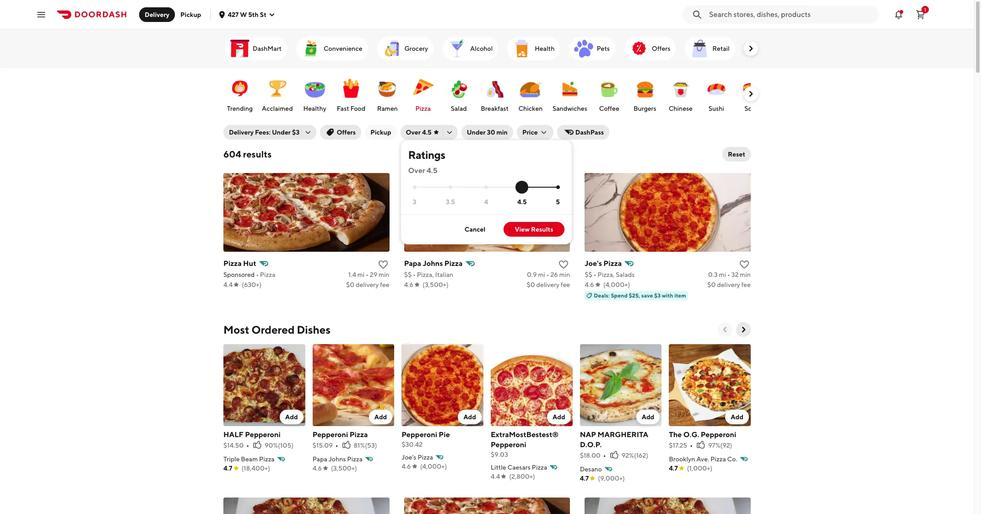 Task type: locate. For each thing, give the bounding box(es) containing it.
4.4
[[224, 281, 233, 289], [491, 473, 500, 481]]

0 vertical spatial (3,500+)
[[423, 281, 449, 289]]

pizza up italian
[[445, 259, 463, 268]]

3 $​0 from the left
[[708, 281, 716, 289]]

4.5
[[422, 129, 432, 136], [427, 166, 438, 175], [518, 198, 527, 206]]

4.4 down little
[[491, 473, 500, 481]]

min right "26" at the right bottom of page
[[560, 271, 571, 279]]

min
[[497, 129, 508, 136], [379, 271, 390, 279], [560, 271, 571, 279], [741, 271, 751, 279]]

pizza,
[[417, 271, 434, 279], [598, 271, 615, 279]]

(2,800+)
[[510, 473, 536, 481]]

0 vertical spatial over
[[406, 129, 421, 136]]

427 w 5th st
[[228, 11, 267, 18]]

427
[[228, 11, 239, 18]]

1 $​0 delivery fee from the left
[[346, 281, 390, 289]]

4.6 down $30.42
[[402, 463, 411, 470]]

most
[[224, 323, 249, 336]]

click to add this store to your saved list image up 0.9 mi • 26 min
[[559, 259, 570, 270]]

0 horizontal spatial under
[[272, 129, 291, 136]]

pepperoni up $9.03
[[491, 441, 527, 449]]

1 vertical spatial papa
[[313, 456, 328, 463]]

1 horizontal spatial mi
[[539, 271, 546, 279]]

1 horizontal spatial (3,500+)
[[423, 281, 449, 289]]

0 horizontal spatial 4.4
[[224, 281, 233, 289]]

4.6 down $$ • pizza, italian
[[404, 281, 414, 289]]

reset button
[[723, 147, 751, 162]]

4.4 for (2,800+)
[[491, 473, 500, 481]]

0 horizontal spatial papa
[[313, 456, 328, 463]]

delivery inside button
[[145, 11, 170, 18]]

3 mi from the left
[[720, 271, 727, 279]]

0 vertical spatial next button of carousel image
[[747, 89, 756, 99]]

0 horizontal spatial johns
[[329, 456, 346, 463]]

(3,500+) down $15.09 •
[[331, 465, 357, 472]]

min right 29
[[379, 271, 390, 279]]

2 horizontal spatial $​0
[[708, 281, 716, 289]]

$15.09
[[313, 442, 333, 449]]

under 30 min button
[[462, 125, 514, 140]]

1 vertical spatial over
[[409, 166, 426, 175]]

0 horizontal spatial pizza,
[[417, 271, 434, 279]]

pickup button
[[175, 7, 207, 22], [365, 125, 397, 140]]

pizza
[[416, 105, 431, 112], [224, 259, 242, 268], [445, 259, 463, 268], [604, 259, 622, 268], [260, 271, 276, 279], [350, 431, 368, 439], [418, 454, 433, 461], [259, 456, 275, 463], [347, 456, 363, 463], [711, 456, 727, 463], [532, 464, 548, 471]]

1 vertical spatial delivery
[[229, 129, 254, 136]]

2 fee from the left
[[561, 281, 571, 289]]

st
[[260, 11, 267, 18]]

grocery link
[[377, 37, 434, 60]]

healthy
[[304, 105, 327, 112]]

2 horizontal spatial delivery
[[718, 281, 741, 289]]

5 add from the left
[[642, 414, 655, 421]]

30
[[487, 129, 496, 136]]

1 horizontal spatial pickup
[[371, 129, 392, 136]]

0 horizontal spatial $​0 delivery fee
[[346, 281, 390, 289]]

joe's pizza up the $$ • pizza, salads
[[585, 259, 622, 268]]

offers
[[652, 45, 671, 52], [337, 129, 356, 136]]

under right 'fees:'
[[272, 129, 291, 136]]

1 horizontal spatial fee
[[561, 281, 571, 289]]

fee down 0.3 mi • 32 min
[[742, 281, 751, 289]]

next button of carousel image up soup
[[747, 89, 756, 99]]

alcohol image
[[447, 38, 469, 60]]

3 add from the left
[[464, 414, 477, 421]]

4.5 up 'view'
[[518, 198, 527, 206]]

32
[[732, 271, 739, 279]]

delivery down 1.4 mi • 29 min
[[356, 281, 379, 289]]

•
[[256, 271, 259, 279], [366, 271, 369, 279], [413, 271, 416, 279], [547, 271, 550, 279], [594, 271, 597, 279], [728, 271, 731, 279], [247, 442, 249, 449], [336, 442, 338, 449], [691, 442, 693, 449], [604, 452, 607, 459]]

joe's for 0.3 mi • 32 min
[[585, 259, 603, 268]]

0 vertical spatial 4.5
[[422, 129, 432, 136]]

2 pizza, from the left
[[598, 271, 615, 279]]

joe's pizza down $30.42
[[402, 454, 433, 461]]

3.5 stars and over image
[[449, 186, 453, 189]]

2 $​0 delivery fee from the left
[[527, 281, 571, 289]]

delivery for joe's pizza
[[718, 281, 741, 289]]

pets
[[597, 45, 610, 52]]

$​0 delivery fee down 0.9 mi • 26 min
[[527, 281, 571, 289]]

$$ for papa
[[404, 271, 412, 279]]

0 horizontal spatial click to add this store to your saved list image
[[378, 259, 389, 270]]

• left italian
[[413, 271, 416, 279]]

3.5
[[446, 198, 455, 206]]

1 vertical spatial (4,000+)
[[420, 463, 447, 470]]

0 horizontal spatial papa johns pizza
[[313, 456, 363, 463]]

joe's up the $$ • pizza, salads
[[585, 259, 603, 268]]

1 horizontal spatial $$
[[585, 271, 593, 279]]

delivery
[[145, 11, 170, 18], [229, 129, 254, 136]]

2 add from the left
[[375, 414, 387, 421]]

1 vertical spatial 4.4
[[491, 473, 500, 481]]

• for $15.09 •
[[336, 442, 338, 449]]

• left "26" at the right bottom of page
[[547, 271, 550, 279]]

1 $​0 from the left
[[346, 281, 355, 289]]

nap
[[580, 431, 597, 439]]

dishes
[[297, 323, 331, 336]]

half
[[224, 431, 244, 439]]

dashmart link
[[225, 37, 287, 60]]

over 4.5 button
[[401, 125, 458, 140]]

3 fee from the left
[[742, 281, 751, 289]]

1 horizontal spatial offers
[[652, 45, 671, 52]]

4.7 down desano
[[580, 475, 589, 482]]

2 items, open order cart image
[[916, 9, 927, 20]]

1 horizontal spatial $3
[[655, 292, 661, 299]]

pizza up 81%(53)
[[350, 431, 368, 439]]

pickup button left 427
[[175, 7, 207, 22]]

pizza, left "salads"
[[598, 271, 615, 279]]

acclaimed
[[262, 105, 293, 112]]

min for pizza hut
[[379, 271, 390, 279]]

johns up $$ • pizza, italian
[[423, 259, 443, 268]]

1 vertical spatial joe's pizza
[[402, 454, 433, 461]]

delivery for delivery
[[145, 11, 170, 18]]

$3 left with
[[655, 292, 661, 299]]

26
[[551, 271, 558, 279]]

pizza, for johns
[[417, 271, 434, 279]]

mi right 0.3
[[720, 271, 727, 279]]

604 results
[[224, 149, 272, 159]]

offers image
[[629, 38, 651, 60]]

2 $​0 from the left
[[527, 281, 536, 289]]

$9.03
[[491, 451, 509, 459]]

0 horizontal spatial pickup button
[[175, 7, 207, 22]]

johns
[[423, 259, 443, 268], [329, 456, 346, 463]]

previous button of carousel image
[[721, 325, 730, 334]]

health
[[535, 45, 555, 52]]

1 mi from the left
[[358, 271, 365, 279]]

papa for 0.9 mi • 26 min
[[404, 259, 422, 268]]

1 horizontal spatial joe's
[[585, 259, 603, 268]]

1 add from the left
[[285, 414, 298, 421]]

(18,400+)
[[242, 465, 270, 472]]

results
[[243, 149, 272, 159]]

with
[[662, 292, 674, 299]]

1
[[925, 7, 927, 12]]

2 horizontal spatial $​0 delivery fee
[[708, 281, 751, 289]]

pie
[[439, 431, 450, 439]]

$17.25
[[670, 442, 688, 449]]

joe's pizza
[[585, 259, 622, 268], [402, 454, 433, 461]]

$​0 for joe's pizza
[[708, 281, 716, 289]]

2 delivery from the left
[[537, 281, 560, 289]]

$15.09 •
[[313, 442, 338, 449]]

deals:
[[594, 292, 610, 299]]

hut
[[243, 259, 256, 268]]

1 vertical spatial johns
[[329, 456, 346, 463]]

pizza up (630+)
[[260, 271, 276, 279]]

papa johns pizza down $15.09 •
[[313, 456, 363, 463]]

$​0 down 1.4
[[346, 281, 355, 289]]

$​0 delivery fee down 1.4 mi • 29 min
[[346, 281, 390, 289]]

fee down 0.9 mi • 26 min
[[561, 281, 571, 289]]

over up 3 stars and over 'image'
[[409, 166, 426, 175]]

pizza hut
[[224, 259, 256, 268]]

papa for (3,500+)
[[313, 456, 328, 463]]

4.6 up deals:
[[585, 281, 595, 289]]

2 click to add this store to your saved list image from the left
[[559, 259, 570, 270]]

0 horizontal spatial fee
[[380, 281, 390, 289]]

4.4 for (630+)
[[224, 281, 233, 289]]

delivery down 0.3 mi • 32 min
[[718, 281, 741, 289]]

0 horizontal spatial offers
[[337, 129, 356, 136]]

2 horizontal spatial fee
[[742, 281, 751, 289]]

3 delivery from the left
[[718, 281, 741, 289]]

over 4.5 up ratings
[[406, 129, 432, 136]]

4.6 down $15.09
[[313, 465, 322, 472]]

1 horizontal spatial 4.4
[[491, 473, 500, 481]]

papa up $$ • pizza, italian
[[404, 259, 422, 268]]

pickup for the rightmost the pickup button
[[371, 129, 392, 136]]

papa johns pizza up $$ • pizza, italian
[[404, 259, 463, 268]]

0 vertical spatial joe's pizza
[[585, 259, 622, 268]]

joe's pizza for 0.3 mi • 32 min
[[585, 259, 622, 268]]

4.7 down brooklyn at right
[[670, 465, 679, 472]]

0 horizontal spatial delivery
[[356, 281, 379, 289]]

spend
[[611, 292, 628, 299]]

health image
[[512, 38, 534, 60]]

0 vertical spatial pickup
[[181, 11, 201, 18]]

1 pizza, from the left
[[417, 271, 434, 279]]

1 horizontal spatial delivery
[[229, 129, 254, 136]]

2 horizontal spatial mi
[[720, 271, 727, 279]]

$3 down acclaimed
[[292, 129, 300, 136]]

brooklyn ave. pizza co.
[[670, 456, 738, 463]]

0 horizontal spatial 4.7
[[224, 465, 233, 472]]

1 horizontal spatial papa
[[404, 259, 422, 268]]

1 horizontal spatial joe's pizza
[[585, 259, 622, 268]]

2 $$ from the left
[[585, 271, 593, 279]]

fee
[[380, 281, 390, 289], [561, 281, 571, 289], [742, 281, 751, 289]]

1 horizontal spatial click to add this store to your saved list image
[[559, 259, 570, 270]]

johns down $15.09 •
[[329, 456, 346, 463]]

0 vertical spatial delivery
[[145, 11, 170, 18]]

6 add from the left
[[731, 414, 744, 421]]

offers right offers icon
[[652, 45, 671, 52]]

0 vertical spatial (4,000+)
[[604, 281, 631, 289]]

2 horizontal spatial click to add this store to your saved list image
[[740, 259, 751, 270]]

(4,000+) up "spend"
[[604, 281, 631, 289]]

0 horizontal spatial pickup
[[181, 11, 201, 18]]

1 horizontal spatial under
[[467, 129, 486, 136]]

results
[[532, 226, 554, 233]]

$$ right "26" at the right bottom of page
[[585, 271, 593, 279]]

min right 30
[[497, 129, 508, 136]]

click to add this store to your saved list image
[[378, 259, 389, 270], [559, 259, 570, 270], [740, 259, 751, 270]]

1 horizontal spatial delivery
[[537, 281, 560, 289]]

over up ratings
[[406, 129, 421, 136]]

under left 30
[[467, 129, 486, 136]]

$​0 delivery fee
[[346, 281, 390, 289], [527, 281, 571, 289], [708, 281, 751, 289]]

sponsored
[[224, 271, 255, 279]]

1 horizontal spatial pizza,
[[598, 271, 615, 279]]

0 vertical spatial $3
[[292, 129, 300, 136]]

$​0
[[346, 281, 355, 289], [527, 281, 536, 289], [708, 281, 716, 289]]

1 horizontal spatial 4.7
[[580, 475, 589, 482]]

3 $​0 delivery fee from the left
[[708, 281, 751, 289]]

margherita
[[598, 431, 649, 439]]

• down half pepperoni
[[247, 442, 249, 449]]

1 delivery from the left
[[356, 281, 379, 289]]

under inside button
[[467, 129, 486, 136]]

1.4 mi • 29 min
[[349, 271, 390, 279]]

joe's pizza for (4,000+)
[[402, 454, 433, 461]]

pickup down the ramen
[[371, 129, 392, 136]]

1 $$ from the left
[[404, 271, 412, 279]]

the
[[670, 431, 682, 439]]

offers down fast
[[337, 129, 356, 136]]

mi for joe's pizza
[[720, 271, 727, 279]]

retail link
[[686, 37, 736, 60]]

0 horizontal spatial $3
[[292, 129, 300, 136]]

2 under from the left
[[467, 129, 486, 136]]

pickup button down the ramen
[[365, 125, 397, 140]]

reset
[[729, 151, 746, 158]]

0 vertical spatial joe's
[[585, 259, 603, 268]]

fast food
[[337, 105, 366, 112]]

pizza up the $$ • pizza, salads
[[604, 259, 622, 268]]

item
[[675, 292, 687, 299]]

1 vertical spatial next button of carousel image
[[740, 325, 749, 334]]

0 vertical spatial 4.4
[[224, 281, 233, 289]]

4.5 up ratings
[[422, 129, 432, 136]]

1 horizontal spatial johns
[[423, 259, 443, 268]]

0 vertical spatial papa
[[404, 259, 422, 268]]

papa down $15.09
[[313, 456, 328, 463]]

delivery button
[[139, 7, 175, 22]]

2 horizontal spatial 4.7
[[670, 465, 679, 472]]

1 vertical spatial pickup
[[371, 129, 392, 136]]

mi right 1.4
[[358, 271, 365, 279]]

1 horizontal spatial papa johns pizza
[[404, 259, 463, 268]]

mi right 0.9
[[539, 271, 546, 279]]

2 mi from the left
[[539, 271, 546, 279]]

pizza up over 4.5 button
[[416, 105, 431, 112]]

1 click to add this store to your saved list image from the left
[[378, 259, 389, 270]]

fee for pizza hut
[[380, 281, 390, 289]]

delivery for papa johns pizza
[[537, 281, 560, 289]]

pizza up (18,400+)
[[259, 456, 275, 463]]

(4,000+) down pepperoni pie $30.42
[[420, 463, 447, 470]]

• left 29
[[366, 271, 369, 279]]

1 horizontal spatial $​0 delivery fee
[[527, 281, 571, 289]]

4.4 down sponsored
[[224, 281, 233, 289]]

1 vertical spatial pickup button
[[365, 125, 397, 140]]

1 vertical spatial (3,500+)
[[331, 465, 357, 472]]

click to add this store to your saved list image up 0.3 mi • 32 min
[[740, 259, 751, 270]]

pizza, left italian
[[417, 271, 434, 279]]

$​0 delivery fee down 0.3 mi • 32 min
[[708, 281, 751, 289]]

min right "32"
[[741, 271, 751, 279]]

convenience
[[324, 45, 363, 52]]

4.6
[[404, 281, 414, 289], [585, 281, 595, 289], [402, 463, 411, 470], [313, 465, 322, 472]]

dashmart
[[253, 45, 282, 52]]

click to add this store to your saved list image for joe's pizza
[[740, 259, 751, 270]]

0 horizontal spatial mi
[[358, 271, 365, 279]]

• up deals:
[[594, 271, 597, 279]]

$​0 down 0.3
[[708, 281, 716, 289]]

0 horizontal spatial $​0
[[346, 281, 355, 289]]

fee down 1.4 mi • 29 min
[[380, 281, 390, 289]]

(4,000+)
[[604, 281, 631, 289], [420, 463, 447, 470]]

0 horizontal spatial (4,000+)
[[420, 463, 447, 470]]

• down o.g. on the bottom right
[[691, 442, 693, 449]]

1 horizontal spatial $​0
[[527, 281, 536, 289]]

next button of carousel image
[[747, 89, 756, 99], [740, 325, 749, 334]]

81%(53)
[[354, 442, 377, 449]]

4.7 down triple
[[224, 465, 233, 472]]

• down pepperoni pizza
[[336, 442, 338, 449]]

0 horizontal spatial joe's
[[402, 454, 417, 461]]

• for sponsored • pizza
[[256, 271, 259, 279]]

1 fee from the left
[[380, 281, 390, 289]]

3 click to add this store to your saved list image from the left
[[740, 259, 751, 270]]

open menu image
[[36, 9, 47, 20]]

$$
[[404, 271, 412, 279], [585, 271, 593, 279]]

1 vertical spatial joe's
[[402, 454, 417, 461]]

• up (630+)
[[256, 271, 259, 279]]

pickup right delivery button
[[181, 11, 201, 18]]

0 horizontal spatial $$
[[404, 271, 412, 279]]

• right $18.00
[[604, 452, 607, 459]]

0 vertical spatial over 4.5
[[406, 129, 432, 136]]

$$ right 29
[[404, 271, 412, 279]]

4
[[485, 198, 489, 206]]

co.
[[728, 456, 738, 463]]

$​0 down 0.9
[[527, 281, 536, 289]]

0 horizontal spatial delivery
[[145, 11, 170, 18]]

delivery fees: under $3
[[229, 129, 300, 136]]

next button of carousel image right previous button of carousel image
[[740, 325, 749, 334]]

4.5 down ratings
[[427, 166, 438, 175]]

joe's down $30.42
[[402, 454, 417, 461]]

0 vertical spatial johns
[[423, 259, 443, 268]]

0 horizontal spatial joe's pizza
[[402, 454, 433, 461]]

pepperoni up $30.42
[[402, 431, 438, 439]]

5th
[[248, 11, 259, 18]]

(3,500+) down $$ • pizza, italian
[[423, 281, 449, 289]]

97%(92)
[[709, 442, 733, 449]]

0 vertical spatial papa johns pizza
[[404, 259, 463, 268]]

over 4.5 down ratings
[[409, 166, 438, 175]]

convenience image
[[300, 38, 322, 60]]

1 vertical spatial papa johns pizza
[[313, 456, 363, 463]]

1 vertical spatial offers
[[337, 129, 356, 136]]

delivery down 0.9 mi • 26 min
[[537, 281, 560, 289]]

click to add this store to your saved list image up 1.4 mi • 29 min
[[378, 259, 389, 270]]

1 under from the left
[[272, 129, 291, 136]]

4.7 for half pepperoni
[[224, 465, 233, 472]]



Task type: describe. For each thing, give the bounding box(es) containing it.
w
[[240, 11, 247, 18]]

604
[[224, 149, 241, 159]]

1 vertical spatial over 4.5
[[409, 166, 438, 175]]

catering image
[[749, 38, 771, 60]]

breakfast
[[481, 105, 509, 112]]

delivery for pizza hut
[[356, 281, 379, 289]]

5 stars and over image
[[557, 186, 560, 189]]

triple beam pizza
[[224, 456, 275, 463]]

under 30 min
[[467, 129, 508, 136]]

pepperoni up $15.09 •
[[313, 431, 348, 439]]

add for the o.g. pepperoni
[[731, 414, 744, 421]]

johns for 0.9 mi • 26 min
[[423, 259, 443, 268]]

4 add from the left
[[553, 414, 566, 421]]

alcohol link
[[443, 37, 499, 60]]

brooklyn
[[670, 456, 696, 463]]

the o.g. pepperoni
[[670, 431, 737, 439]]

chinese
[[669, 105, 693, 112]]

pickup for the top the pickup button
[[181, 11, 201, 18]]

$18.00
[[580, 452, 601, 459]]

caesars
[[508, 464, 531, 471]]

$​0 for papa johns pizza
[[527, 281, 536, 289]]

desano
[[580, 466, 602, 473]]

1 vertical spatial $3
[[655, 292, 661, 299]]

29
[[370, 271, 378, 279]]

grocery
[[405, 45, 428, 52]]

food
[[351, 105, 366, 112]]

min for joe's pizza
[[741, 271, 751, 279]]

90%(105)
[[265, 442, 294, 449]]

0.3 mi • 32 min
[[709, 271, 751, 279]]

papa johns pizza for (3,500+)
[[313, 456, 363, 463]]

health link
[[508, 37, 561, 60]]

add for pepperoni pie
[[464, 414, 477, 421]]

4.5 inside button
[[422, 129, 432, 136]]

johns for (3,500+)
[[329, 456, 346, 463]]

5
[[556, 198, 560, 206]]

extramostbestest®
[[491, 431, 559, 439]]

add for half pepperoni
[[285, 414, 298, 421]]

427 w 5th st button
[[219, 11, 276, 18]]

ramen
[[377, 105, 398, 112]]

1 horizontal spatial pickup button
[[365, 125, 397, 140]]

burgers
[[634, 105, 657, 112]]

$​0 delivery fee for papa johns pizza
[[527, 281, 571, 289]]

pizza up sponsored
[[224, 259, 242, 268]]

retail
[[713, 45, 730, 52]]

half pepperoni
[[224, 431, 281, 439]]

0 horizontal spatial (3,500+)
[[331, 465, 357, 472]]

1 button
[[912, 5, 931, 24]]

click to add this store to your saved list image for pizza hut
[[378, 259, 389, 270]]

d.o.p.
[[580, 441, 602, 449]]

trending
[[227, 105, 253, 112]]

dashpass
[[576, 129, 604, 136]]

• left "32"
[[728, 271, 731, 279]]

fees:
[[255, 129, 271, 136]]

fee for papa johns pizza
[[561, 281, 571, 289]]

Store search: begin typing to search for stores available on DoorDash text field
[[710, 9, 874, 19]]

over 4.5 inside button
[[406, 129, 432, 136]]

0.3
[[709, 271, 718, 279]]

beam
[[241, 456, 258, 463]]

cancel
[[465, 226, 486, 233]]

$​0 for pizza hut
[[346, 281, 355, 289]]

1.4
[[349, 271, 356, 279]]

pizza down pepperoni pie $30.42
[[418, 454, 433, 461]]

notification bell image
[[894, 9, 905, 20]]

pepperoni up 97%(92)
[[701, 431, 737, 439]]

$18.00 •
[[580, 452, 607, 459]]

pepperoni inside pepperoni pie $30.42
[[402, 431, 438, 439]]

salad
[[451, 105, 467, 112]]

dashmart image
[[229, 38, 251, 60]]

next button of carousel image
[[747, 44, 756, 53]]

pepperoni inside the extramostbestest® pepperoni $9.03
[[491, 441, 527, 449]]

alcohol
[[471, 45, 493, 52]]

papa johns pizza for 0.9 mi • 26 min
[[404, 259, 463, 268]]

little caesars pizza
[[491, 464, 548, 471]]

3 stars and over image
[[413, 186, 417, 189]]

most ordered dishes
[[224, 323, 331, 336]]

4.7 for the o.g. pepperoni
[[670, 465, 679, 472]]

3
[[413, 198, 417, 206]]

offers button
[[320, 125, 362, 140]]

ordered
[[252, 323, 295, 336]]

retail image
[[689, 38, 711, 60]]

offers inside button
[[337, 129, 356, 136]]

min inside button
[[497, 129, 508, 136]]

• for $17.25 •
[[691, 442, 693, 449]]

price
[[523, 129, 538, 136]]

pizza up (2,800+) on the right bottom of page
[[532, 464, 548, 471]]

over inside button
[[406, 129, 421, 136]]

fast
[[337, 105, 349, 112]]

min for papa johns pizza
[[560, 271, 571, 279]]

1 vertical spatial 4.5
[[427, 166, 438, 175]]

1 horizontal spatial (4,000+)
[[604, 281, 631, 289]]

mi for papa johns pizza
[[539, 271, 546, 279]]

click to add this store to your saved list image for papa johns pizza
[[559, 259, 570, 270]]

$$ for joe's
[[585, 271, 593, 279]]

• for $$ • pizza, salads
[[594, 271, 597, 279]]

add for nap margherita d.o.p.
[[642, 414, 655, 421]]

92%(162)
[[622, 452, 649, 459]]

• for $$ • pizza, italian
[[413, 271, 416, 279]]

4.7 for nap margherita d.o.p.
[[580, 475, 589, 482]]

$17.25 •
[[670, 442, 693, 449]]

view results
[[515, 226, 554, 233]]

view
[[515, 226, 530, 233]]

coffee
[[600, 105, 620, 112]]

pizza down 81%(53)
[[347, 456, 363, 463]]

(1,000+)
[[688, 465, 713, 472]]

extramostbestest® pepperoni $9.03
[[491, 431, 559, 459]]

pets image
[[573, 38, 595, 60]]

pets link
[[570, 37, 616, 60]]

pepperoni up 90%(105)
[[245, 431, 281, 439]]

• for $18.00 •
[[604, 452, 607, 459]]

$​0 delivery fee for pizza hut
[[346, 281, 390, 289]]

convenience link
[[296, 37, 368, 60]]

mi for pizza hut
[[358, 271, 365, 279]]

• for $14.50 •
[[247, 442, 249, 449]]

0 vertical spatial offers
[[652, 45, 671, 52]]

nap margherita d.o.p.
[[580, 431, 649, 449]]

price button
[[517, 125, 554, 140]]

$14.50 •
[[224, 442, 249, 449]]

grocery image
[[381, 38, 403, 60]]

$​0 delivery fee for joe's pizza
[[708, 281, 751, 289]]

soup
[[745, 105, 760, 112]]

offers link
[[625, 37, 676, 60]]

trending link
[[225, 73, 256, 115]]

pizza, for pizza
[[598, 271, 615, 279]]

joe's for (4,000+)
[[402, 454, 417, 461]]

cancel button
[[454, 222, 497, 237]]

pepperoni pizza
[[313, 431, 368, 439]]

pizza down 97%(92)
[[711, 456, 727, 463]]

fee for joe's pizza
[[742, 281, 751, 289]]

$25,
[[629, 292, 641, 299]]

0 vertical spatial pickup button
[[175, 7, 207, 22]]

0.9 mi • 26 min
[[527, 271, 571, 279]]

save
[[642, 292, 654, 299]]

delivery for delivery fees: under $3
[[229, 129, 254, 136]]

4 stars and over image
[[485, 186, 488, 189]]

chicken
[[519, 105, 543, 112]]

sponsored • pizza
[[224, 271, 276, 279]]

2 vertical spatial 4.5
[[518, 198, 527, 206]]



Task type: vqa. For each thing, say whether or not it's contained in the screenshot.
Add button
yes



